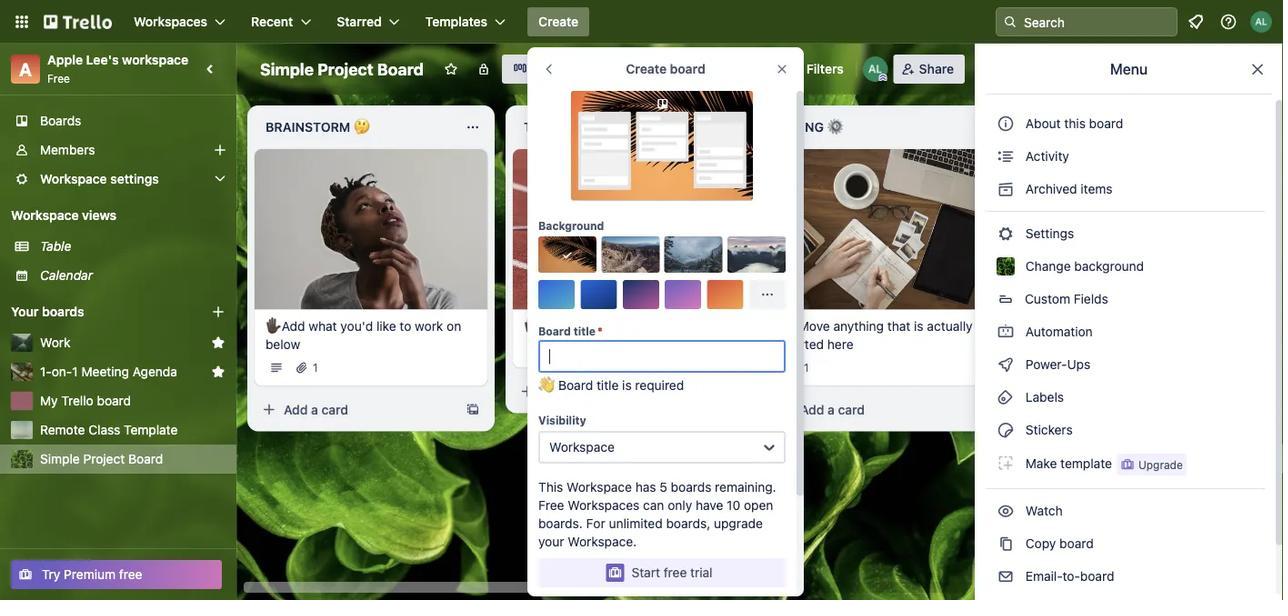 Task type: locate. For each thing, give the bounding box(es) containing it.
board right this
[[1089, 116, 1123, 131]]

✋🏿 up "started"
[[782, 318, 795, 333]]

search image
[[1003, 15, 1018, 29]]

1 inside button
[[72, 364, 78, 379]]

2 starred icon image from the top
[[211, 365, 226, 379]]

boards inside the your boards with 5 items element
[[42, 304, 84, 319]]

this workspace has 5 boards remaining. free workspaces can only have 10 open boards. for unlimited boards, upgrade your workspace.
[[538, 480, 776, 549]]

1 vertical spatial project
[[83, 451, 125, 466]]

add a card button
[[513, 377, 717, 406], [255, 395, 458, 424], [771, 395, 975, 424]]

trello
[[61, 393, 93, 408]]

1 horizontal spatial free
[[664, 565, 687, 580]]

sm image left archived
[[997, 180, 1015, 198]]

meeting
[[81, 364, 129, 379]]

sm image left 'activity'
[[997, 147, 1015, 165]]

1 vertical spatial simple
[[40, 451, 80, 466]]

board up remote class template
[[97, 393, 131, 408]]

sm image left power-
[[997, 356, 1015, 374]]

card down ✋🏿 add what you'd like to work on below at the left of page
[[321, 402, 348, 417]]

starred icon image for 1-on-1 meeting agenda
[[211, 365, 226, 379]]

1 sm image from the top
[[997, 147, 1015, 165]]

2 sm image from the top
[[997, 356, 1015, 374]]

project down class
[[83, 451, 125, 466]]

a right the "wave" icon
[[569, 384, 576, 399]]

a down ✋🏿 move anything that is actually started here
[[828, 402, 835, 417]]

0 vertical spatial free
[[47, 72, 70, 85]]

required
[[635, 378, 684, 393]]

create up return to previous screen icon
[[538, 14, 578, 29]]

sm image inside power-ups 'link'
[[997, 356, 1015, 374]]

has
[[635, 480, 656, 495]]

1 horizontal spatial create
[[626, 61, 667, 76]]

1 vertical spatial boards
[[671, 480, 711, 495]]

0 horizontal spatial project
[[83, 451, 125, 466]]

move left "*"
[[540, 318, 572, 333]]

0 vertical spatial boards
[[42, 304, 84, 319]]

workspaces up workspace
[[134, 14, 207, 29]]

filters
[[806, 61, 844, 76]]

about
[[1026, 116, 1061, 131]]

remote
[[40, 422, 85, 437]]

copy
[[1026, 536, 1056, 551]]

1 vertical spatial is
[[622, 378, 632, 393]]

lee's
[[86, 52, 119, 67]]

change background
[[1022, 259, 1144, 274]]

4 sm image from the top
[[997, 388, 1015, 406]]

2 move from the left
[[798, 318, 830, 333]]

about this board
[[1026, 116, 1123, 131]]

1 sm image from the top
[[997, 225, 1015, 243]]

custom fields
[[1025, 291, 1108, 306]]

1
[[546, 343, 551, 356], [313, 362, 318, 374], [804, 362, 809, 374], [72, 364, 78, 379]]

simple project board inside 'board name' text field
[[260, 59, 424, 79]]

add a card down below
[[284, 402, 348, 417]]

boards inside this workspace has 5 boards remaining. free workspaces can only have 10 open boards. for unlimited boards, upgrade your workspace.
[[671, 480, 711, 495]]

templates
[[425, 14, 487, 29]]

1 horizontal spatial here
[[827, 337, 854, 352]]

watch
[[1022, 503, 1066, 518]]

here right "started"
[[827, 337, 854, 352]]

4 sm image from the top
[[997, 502, 1015, 520]]

simple project board down starred
[[260, 59, 424, 79]]

1 horizontal spatial simple
[[260, 59, 314, 79]]

here
[[673, 318, 699, 333], [827, 337, 854, 352]]

2 horizontal spatial card
[[838, 402, 865, 417]]

board for about this board
[[1089, 116, 1123, 131]]

add for the add a card button corresponding to ✋🏿 move anything 'ready' here
[[542, 384, 566, 399]]

✋🏿 inside ✋🏿 add what you'd like to work on below
[[266, 318, 278, 333]]

move up "started"
[[798, 318, 830, 333]]

a
[[569, 384, 576, 399], [311, 402, 318, 417], [828, 402, 835, 417]]

1 move from the left
[[540, 318, 572, 333]]

archived items
[[1022, 181, 1113, 196]]

None text field
[[538, 340, 786, 373]]

0 vertical spatial simple project board
[[260, 59, 424, 79]]

board for my trello board
[[97, 393, 131, 408]]

board inside button
[[1089, 116, 1123, 131]]

workspace inside this workspace has 5 boards remaining. free workspaces can only have 10 open boards. for unlimited boards, upgrade your workspace.
[[567, 480, 632, 495]]

free down this
[[538, 498, 564, 513]]

ups
[[1067, 357, 1091, 372]]

1 horizontal spatial boards
[[671, 480, 711, 495]]

sm image left make
[[997, 454, 1015, 472]]

a down what
[[311, 402, 318, 417]]

0 vertical spatial project
[[317, 59, 373, 79]]

workspaces button
[[123, 7, 236, 36]]

DOING ⚙️ text field
[[771, 113, 971, 142]]

workspace down visibility
[[549, 440, 615, 455]]

sm image for make template
[[997, 454, 1015, 472]]

is inside ✋🏿 move anything that is actually started here
[[914, 318, 924, 333]]

workspace for workspace
[[549, 440, 615, 455]]

1 starred icon image from the top
[[211, 336, 226, 350]]

board down the template
[[128, 451, 163, 466]]

on
[[447, 318, 461, 333]]

move inside ✋🏿 move anything that is actually started here
[[798, 318, 830, 333]]

add up below
[[282, 318, 305, 333]]

free right premium
[[119, 567, 142, 582]]

board title *
[[538, 325, 603, 337]]

change
[[1026, 259, 1071, 274]]

about this board button
[[986, 109, 1265, 138]]

fields
[[1074, 291, 1108, 306]]

sm image left labels
[[997, 388, 1015, 406]]

custom image image
[[560, 247, 575, 262]]

0 horizontal spatial create
[[538, 14, 578, 29]]

sm image for activity
[[997, 147, 1015, 165]]

a
[[19, 58, 32, 80]]

✋🏿 move anything 'ready' here link
[[524, 317, 735, 335]]

add a card down "started"
[[800, 402, 865, 417]]

6 sm image from the top
[[997, 535, 1015, 553]]

0 vertical spatial here
[[673, 318, 699, 333]]

1 horizontal spatial ✋🏿
[[524, 318, 537, 333]]

sm image left automation
[[997, 323, 1015, 341]]

1 vertical spatial free
[[538, 498, 564, 513]]

project inside "link"
[[83, 451, 125, 466]]

is right the that at the right
[[914, 318, 924, 333]]

project down starred
[[317, 59, 373, 79]]

add a card button up visibility
[[513, 377, 717, 406]]

share button
[[894, 55, 965, 84]]

anything left the that at the right
[[833, 318, 884, 333]]

watch link
[[986, 496, 1265, 526]]

email-to-board
[[1022, 569, 1114, 584]]

workspace up table
[[11, 208, 79, 223]]

add a card button down ✋🏿 add what you'd like to work on below at the left of page
[[255, 395, 458, 424]]

upgrade button
[[1117, 454, 1187, 476]]

0 horizontal spatial move
[[540, 318, 572, 333]]

is
[[914, 318, 924, 333], [622, 378, 632, 393]]

0 notifications image
[[1185, 11, 1207, 33]]

automation link
[[986, 317, 1265, 346]]

simple down remote
[[40, 451, 80, 466]]

1 horizontal spatial workspaces
[[568, 498, 640, 513]]

3 sm image from the top
[[997, 421, 1015, 439]]

2 horizontal spatial add a card
[[800, 402, 865, 417]]

1 horizontal spatial anything
[[833, 318, 884, 333]]

1 vertical spatial create
[[626, 61, 667, 76]]

to-
[[1063, 569, 1080, 584]]

try
[[42, 567, 60, 582]]

✋🏿 inside ✋🏿 move anything that is actually started here
[[782, 318, 795, 333]]

1 up trello
[[72, 364, 78, 379]]

simple project board down class
[[40, 451, 163, 466]]

✋🏿 move anything that is actually started here
[[782, 318, 973, 352]]

0 horizontal spatial add a card button
[[255, 395, 458, 424]]

workspaces up for
[[568, 498, 640, 513]]

1 horizontal spatial simple project board
[[260, 59, 424, 79]]

apple
[[47, 52, 83, 67]]

sm image inside settings link
[[997, 225, 1015, 243]]

✋🏿 for ✋🏿 move anything that is actually started here
[[782, 318, 795, 333]]

automation image
[[746, 55, 772, 80]]

that
[[887, 318, 911, 333]]

free inside try premium free button
[[119, 567, 142, 582]]

sm image inside stickers "link"
[[997, 421, 1015, 439]]

2 horizontal spatial ✋🏿
[[782, 318, 795, 333]]

add a card up visibility
[[542, 384, 607, 399]]

back to home image
[[44, 7, 112, 36]]

upgrade
[[714, 516, 763, 531]]

is left required
[[622, 378, 632, 393]]

1 vertical spatial workspaces
[[568, 498, 640, 513]]

sm image inside archived items link
[[997, 180, 1015, 198]]

1 vertical spatial starred icon image
[[211, 365, 226, 379]]

5 sm image from the top
[[997, 567, 1015, 586]]

0 horizontal spatial here
[[673, 318, 699, 333]]

todo
[[524, 120, 560, 135]]

primary element
[[0, 0, 1283, 44]]

1 horizontal spatial title
[[596, 378, 619, 393]]

try premium free button
[[11, 560, 222, 589]]

2 ✋🏿 from the left
[[524, 318, 537, 333]]

custom fields button
[[986, 285, 1265, 314]]

boards up only
[[671, 480, 711, 495]]

workspace down members
[[40, 171, 107, 186]]

✋🏿 for ✋🏿 add what you'd like to work on below
[[266, 318, 278, 333]]

1 horizontal spatial add a card button
[[513, 377, 717, 406]]

5 sm image from the top
[[997, 454, 1015, 472]]

this
[[538, 480, 563, 495]]

0 vertical spatial is
[[914, 318, 924, 333]]

sm image left email- in the bottom right of the page
[[997, 567, 1015, 586]]

3 ✋🏿 from the left
[[782, 318, 795, 333]]

brainstorm
[[266, 120, 350, 135]]

1 horizontal spatial a
[[569, 384, 576, 399]]

on-
[[52, 364, 72, 379]]

have
[[696, 498, 723, 513]]

workspace up for
[[567, 480, 632, 495]]

board inside 'link'
[[1080, 569, 1114, 584]]

card up visibility
[[580, 384, 607, 399]]

0 horizontal spatial anything
[[575, 318, 626, 333]]

1 ✋🏿 from the left
[[266, 318, 278, 333]]

my
[[40, 393, 58, 408]]

create inside button
[[538, 14, 578, 29]]

board
[[377, 59, 424, 79], [533, 61, 569, 76], [538, 325, 571, 337], [558, 378, 593, 393], [128, 451, 163, 466]]

0 horizontal spatial free
[[47, 72, 70, 85]]

0 vertical spatial title
[[574, 325, 596, 337]]

create button
[[527, 7, 589, 36]]

sm image for settings
[[997, 225, 1015, 243]]

boards up "work"
[[42, 304, 84, 319]]

1 horizontal spatial project
[[317, 59, 373, 79]]

workspaces inside workspaces popup button
[[134, 14, 207, 29]]

sm image for email-to-board
[[997, 567, 1015, 586]]

add a card button for ✋🏿 move anything that is actually started here
[[771, 395, 975, 424]]

work button
[[40, 334, 204, 352]]

📚
[[564, 120, 576, 135]]

0 vertical spatial starred icon image
[[211, 336, 226, 350]]

simple project board inside "link"
[[40, 451, 163, 466]]

sm image left settings at right
[[997, 225, 1015, 243]]

sm image for automation
[[997, 323, 1015, 341]]

0 horizontal spatial ✋🏿
[[266, 318, 278, 333]]

sm image inside the automation link
[[997, 323, 1015, 341]]

✋🏿 left board title *
[[524, 318, 537, 333]]

here right 'ready'
[[673, 318, 699, 333]]

calendar link
[[40, 266, 226, 285]]

1 horizontal spatial move
[[798, 318, 830, 333]]

👋 board title is required
[[538, 378, 684, 393]]

workspace inside popup button
[[40, 171, 107, 186]]

0 vertical spatial simple
[[260, 59, 314, 79]]

1 horizontal spatial add a card
[[542, 384, 607, 399]]

1 horizontal spatial card
[[580, 384, 607, 399]]

3 sm image from the top
[[997, 323, 1015, 341]]

✋🏿 up below
[[266, 318, 278, 333]]

sm image left copy
[[997, 535, 1015, 553]]

items
[[1081, 181, 1113, 196]]

free left 'trial'
[[664, 565, 687, 580]]

1 vertical spatial title
[[596, 378, 619, 393]]

board down copy board link
[[1080, 569, 1114, 584]]

0 vertical spatial create
[[538, 14, 578, 29]]

make
[[1026, 456, 1057, 471]]

0 horizontal spatial boards
[[42, 304, 84, 319]]

create for create
[[538, 14, 578, 29]]

add down "started"
[[800, 402, 824, 417]]

0 horizontal spatial a
[[311, 402, 318, 417]]

move inside "✋🏿 move anything 'ready' here" link
[[540, 318, 572, 333]]

Search field
[[1018, 8, 1177, 35]]

simple down recent popup button
[[260, 59, 314, 79]]

title left "*"
[[574, 325, 596, 337]]

title left required
[[596, 378, 619, 393]]

create down the primary element
[[626, 61, 667, 76]]

sm image inside copy board link
[[997, 535, 1015, 553]]

sm image left watch
[[997, 502, 1015, 520]]

anything inside ✋🏿 move anything that is actually started here
[[833, 318, 884, 333]]

0 horizontal spatial simple
[[40, 451, 80, 466]]

2 anything from the left
[[833, 318, 884, 333]]

sm image
[[997, 225, 1015, 243], [997, 356, 1015, 374], [997, 421, 1015, 439], [997, 502, 1015, 520], [997, 567, 1015, 586]]

remote class template link
[[40, 421, 226, 439]]

card down ✋🏿 move anything that is actually started here
[[838, 402, 865, 417]]

background element
[[538, 236, 786, 309]]

2 horizontal spatial a
[[828, 402, 835, 417]]

1 horizontal spatial is
[[914, 318, 924, 333]]

private image
[[476, 62, 491, 76]]

starred icon image
[[211, 336, 226, 350], [211, 365, 226, 379]]

make template
[[1022, 456, 1112, 471]]

anything left 'ready'
[[575, 318, 626, 333]]

power-ups
[[1022, 357, 1094, 372]]

starred button
[[326, 7, 411, 36]]

sm image inside email-to-board 'link'
[[997, 567, 1015, 586]]

free down apple
[[47, 72, 70, 85]]

1 anything from the left
[[575, 318, 626, 333]]

1 vertical spatial here
[[827, 337, 854, 352]]

add down below
[[284, 402, 308, 417]]

0 horizontal spatial workspaces
[[134, 14, 207, 29]]

board down the primary element
[[670, 61, 705, 76]]

background
[[538, 219, 604, 232]]

workspace for workspace settings
[[40, 171, 107, 186]]

sm image inside activity link
[[997, 147, 1015, 165]]

board left star or unstar board "icon"
[[377, 59, 424, 79]]

add a card button down ✋🏿 move anything that is actually started here
[[771, 395, 975, 424]]

2 horizontal spatial add a card button
[[771, 395, 975, 424]]

sm image inside labels link
[[997, 388, 1015, 406]]

board
[[670, 61, 705, 76], [1089, 116, 1123, 131], [97, 393, 131, 408], [1059, 536, 1094, 551], [1080, 569, 1114, 584]]

0 vertical spatial workspaces
[[134, 14, 207, 29]]

archived
[[1026, 181, 1077, 196]]

1 vertical spatial simple project board
[[40, 451, 163, 466]]

settings
[[110, 171, 159, 186]]

sm image inside watch link
[[997, 502, 1015, 520]]

sm image
[[997, 147, 1015, 165], [997, 180, 1015, 198], [997, 323, 1015, 341], [997, 388, 1015, 406], [997, 454, 1015, 472], [997, 535, 1015, 553]]

0 horizontal spatial free
[[119, 567, 142, 582]]

✋🏿 for ✋🏿 move anything 'ready' here
[[524, 318, 537, 333]]

add up visibility
[[542, 384, 566, 399]]

a for ✋🏿 move anything that is actually started here
[[828, 402, 835, 417]]

template
[[1060, 456, 1112, 471]]

1 horizontal spatial free
[[538, 498, 564, 513]]

'ready'
[[629, 318, 669, 333]]

move
[[540, 318, 572, 333], [798, 318, 830, 333]]

2 sm image from the top
[[997, 180, 1015, 198]]

card for ✋🏿 move anything 'ready' here
[[580, 384, 607, 399]]

sm image left stickers
[[997, 421, 1015, 439]]

0 horizontal spatial title
[[574, 325, 596, 337]]

free
[[664, 565, 687, 580], [119, 567, 142, 582]]

0 horizontal spatial simple project board
[[40, 451, 163, 466]]

simple inside "link"
[[40, 451, 80, 466]]



Task type: describe. For each thing, give the bounding box(es) containing it.
share
[[919, 61, 954, 76]]

Board name text field
[[251, 55, 433, 84]]

boards link
[[0, 106, 236, 135]]

move for ✋🏿 move anything that is actually started here
[[798, 318, 830, 333]]

board link
[[502, 55, 579, 84]]

start free trial button
[[538, 558, 786, 587]]

change background link
[[986, 252, 1265, 281]]

10
[[727, 498, 740, 513]]

board up to-
[[1059, 536, 1094, 551]]

free inside 'apple lee's workspace free'
[[47, 72, 70, 85]]

custom
[[1025, 291, 1070, 306]]

simple inside 'board name' text field
[[260, 59, 314, 79]]

sm image for stickers
[[997, 421, 1015, 439]]

1 down board title *
[[546, 343, 551, 356]]

copy board
[[1022, 536, 1094, 551]]

workspaces inside this workspace has 5 boards remaining. free workspaces can only have 10 open boards. for unlimited boards, upgrade your workspace.
[[568, 498, 640, 513]]

background
[[1074, 259, 1144, 274]]

my trello board link
[[40, 392, 226, 410]]

work
[[415, 318, 443, 333]]

🤔
[[354, 120, 366, 135]]

boards
[[40, 113, 81, 128]]

open information menu image
[[1219, 13, 1238, 31]]

work
[[40, 335, 70, 350]]

workspace settings
[[40, 171, 159, 186]]

stickers
[[1022, 422, 1073, 437]]

unlimited
[[609, 516, 663, 531]]

power-
[[1026, 357, 1067, 372]]

starred icon image for work
[[211, 336, 226, 350]]

a link
[[11, 55, 40, 84]]

sm image for copy board
[[997, 535, 1015, 553]]

create from template… image
[[466, 403, 480, 417]]

0 horizontal spatial add a card
[[284, 402, 348, 417]]

add inside ✋🏿 add what you'd like to work on below
[[282, 318, 305, 333]]

boards,
[[666, 516, 710, 531]]

✋🏿 move anything that is actually started here link
[[782, 317, 993, 353]]

members link
[[0, 135, 236, 165]]

activity
[[1022, 149, 1069, 164]]

open
[[744, 498, 773, 513]]

here inside ✋🏿 move anything that is actually started here
[[827, 337, 854, 352]]

wave image
[[538, 376, 551, 402]]

free inside this workspace has 5 boards remaining. free workspaces can only have 10 open boards. for unlimited boards, upgrade your workspace.
[[538, 498, 564, 513]]

1-on-1 meeting agenda
[[40, 364, 177, 379]]

a for ✋🏿 move anything 'ready' here
[[569, 384, 576, 399]]

board right 👋
[[558, 378, 593, 393]]

anything for that
[[833, 318, 884, 333]]

apple lee's workspace free
[[47, 52, 188, 85]]

settings
[[1022, 226, 1074, 241]]

archived items link
[[986, 175, 1265, 204]]

copy board link
[[986, 529, 1265, 558]]

close popover image
[[775, 62, 789, 76]]

0 horizontal spatial card
[[321, 402, 348, 417]]

apple lee (applelee29) image
[[863, 56, 888, 82]]

workspace
[[122, 52, 188, 67]]

doing ⚙️
[[782, 120, 840, 135]]

add a card for ✋🏿 move anything that is actually started here
[[800, 402, 865, 417]]

my trello board
[[40, 393, 131, 408]]

sm image for power-ups
[[997, 356, 1015, 374]]

power-ups link
[[986, 350, 1265, 379]]

labels
[[1022, 390, 1064, 405]]

email-to-board link
[[986, 562, 1265, 591]]

sm image for archived items
[[997, 180, 1015, 198]]

your
[[538, 534, 564, 549]]

star or unstar board image
[[444, 62, 458, 76]]

this member is an admin of this board. image
[[879, 74, 887, 82]]

upgrade
[[1138, 458, 1183, 471]]

boards.
[[538, 516, 583, 531]]

add a card for ✋🏿 move anything 'ready' here
[[542, 384, 607, 399]]

simple project board link
[[40, 450, 226, 468]]

sm image for labels
[[997, 388, 1015, 406]]

automation
[[1022, 324, 1093, 339]]

calendar
[[40, 268, 93, 283]]

recent
[[251, 14, 293, 29]]

remote class template
[[40, 422, 178, 437]]

apple lee (applelee29) image
[[1250, 11, 1272, 33]]

anything for 'ready'
[[575, 318, 626, 333]]

start free trial
[[631, 565, 712, 580]]

labels link
[[986, 383, 1265, 412]]

doing
[[782, 120, 824, 135]]

return to previous screen image
[[542, 62, 557, 76]]

workspace for workspace views
[[11, 208, 79, 223]]

below
[[266, 337, 300, 352]]

add a card button for ✋🏿 move anything 'ready' here
[[513, 377, 717, 406]]

board down create button
[[533, 61, 569, 76]]

recent button
[[240, 7, 322, 36]]

add board image
[[211, 305, 226, 319]]

1 down what
[[313, 362, 318, 374]]

BRAINSTORM 🤔 text field
[[255, 113, 455, 142]]

free inside the start free trial button
[[664, 565, 687, 580]]

this
[[1064, 116, 1086, 131]]

agenda
[[133, 364, 177, 379]]

board left "*"
[[538, 325, 571, 337]]

project inside 'board name' text field
[[317, 59, 373, 79]]

create for create board
[[626, 61, 667, 76]]

add for the left the add a card button
[[284, 402, 308, 417]]

move for ✋🏿 move anything 'ready' here
[[540, 318, 572, 333]]

workspace navigation collapse icon image
[[198, 56, 224, 82]]

1 down "started"
[[804, 362, 809, 374]]

class
[[88, 422, 120, 437]]

⚙️
[[827, 120, 840, 135]]

table
[[40, 239, 71, 254]]

brainstorm 🤔
[[266, 120, 366, 135]]

your boards
[[11, 304, 84, 319]]

members
[[40, 142, 95, 157]]

board inside text field
[[377, 59, 424, 79]]

premium
[[64, 567, 116, 582]]

your boards with 5 items element
[[11, 301, 184, 323]]

workspace settings button
[[0, 165, 236, 194]]

sm image for watch
[[997, 502, 1015, 520]]

what
[[309, 318, 337, 333]]

✋🏿 add what you'd like to work on below
[[266, 318, 461, 352]]

0 horizontal spatial is
[[622, 378, 632, 393]]

✋🏿 add what you'd like to work on below link
[[266, 317, 476, 353]]

stickers link
[[986, 416, 1265, 445]]

only
[[668, 498, 692, 513]]

✋🏿 move anything 'ready' here
[[524, 318, 699, 333]]

table link
[[40, 237, 226, 256]]

board for email-to-board
[[1080, 569, 1114, 584]]

filters button
[[779, 55, 849, 84]]

add for ✋🏿 move anything that is actually started here's the add a card button
[[800, 402, 824, 417]]

menu
[[1110, 60, 1148, 78]]

TODO 📚 text field
[[513, 113, 713, 142]]

start
[[631, 565, 660, 580]]

views
[[82, 208, 116, 223]]

card for ✋🏿 move anything that is actually started here
[[838, 402, 865, 417]]



Task type: vqa. For each thing, say whether or not it's contained in the screenshot.
template
yes



